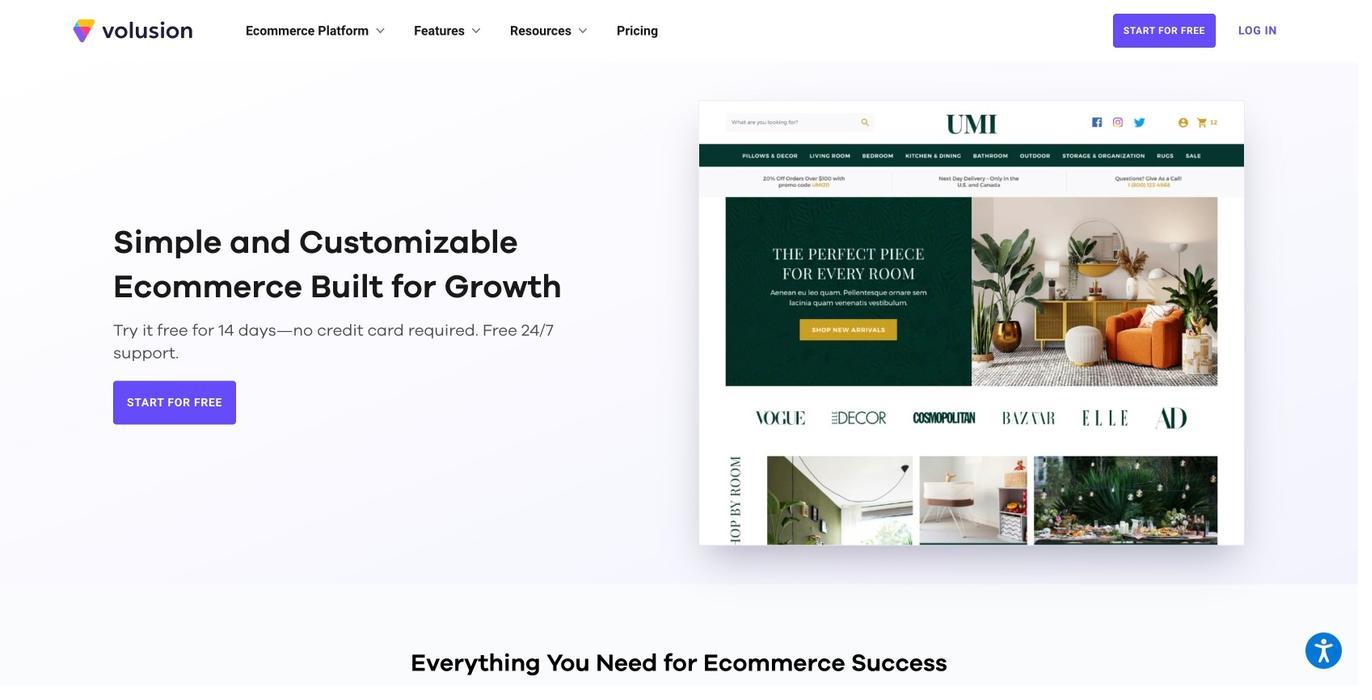 Task type: vqa. For each thing, say whether or not it's contained in the screenshot.
middle promotion
no



Task type: locate. For each thing, give the bounding box(es) containing it.
open accessibe: accessibility options, statement and help image
[[1315, 639, 1333, 663]]



